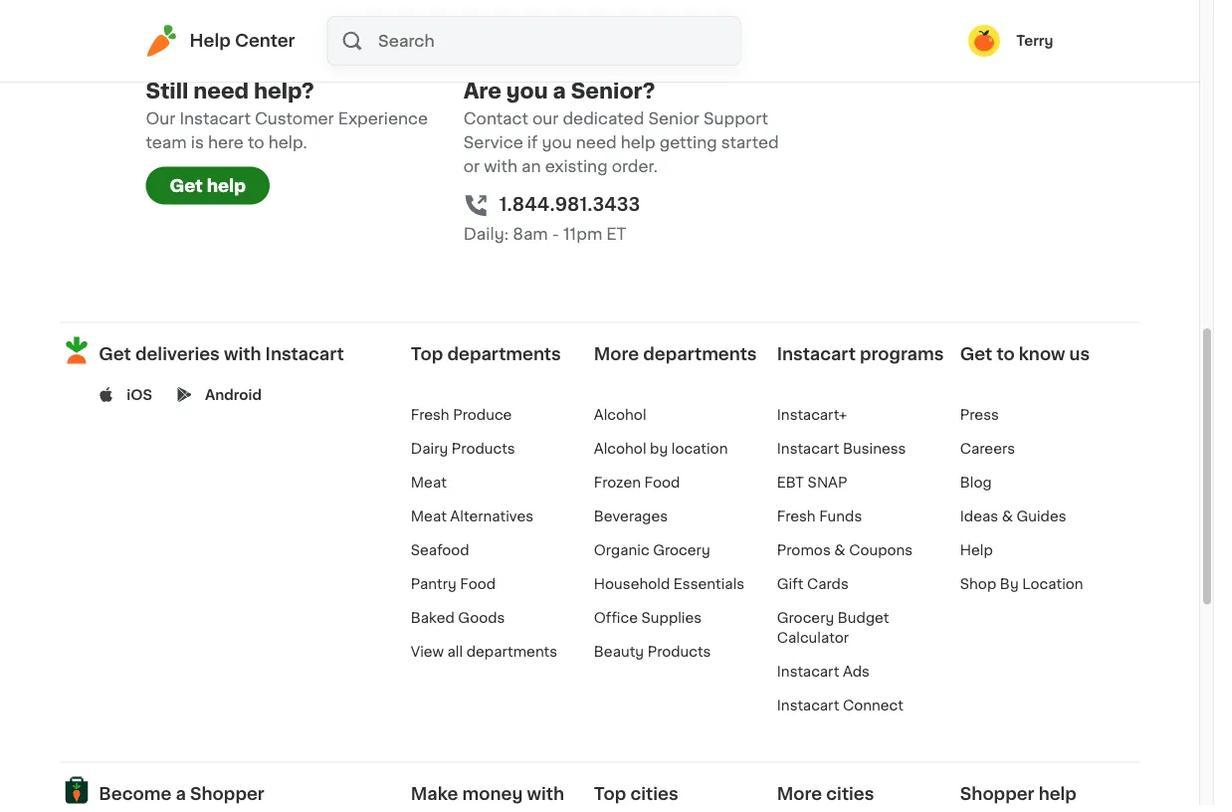 Task type: locate. For each thing, give the bounding box(es) containing it.
food down the alcohol by location
[[645, 476, 680, 490]]

you right if
[[542, 135, 572, 151]]

meat down meat link
[[411, 510, 447, 523]]

fresh up dairy
[[411, 408, 450, 422]]

careers
[[960, 442, 1015, 456]]

help?
[[254, 81, 314, 102]]

beverages
[[594, 510, 668, 523]]

2 cities from the left
[[826, 786, 874, 803]]

dairy products
[[411, 442, 515, 456]]

blog
[[960, 476, 992, 490]]

0 vertical spatial food
[[645, 476, 680, 490]]

1 horizontal spatial need
[[576, 135, 617, 151]]

1 horizontal spatial top
[[594, 786, 626, 803]]

products down 'produce'
[[452, 442, 515, 456]]

become
[[99, 786, 172, 803]]

1 horizontal spatial with
[[484, 159, 518, 175]]

1 horizontal spatial more
[[777, 786, 822, 803]]

0 horizontal spatial top
[[411, 346, 443, 363]]

0 horizontal spatial to
[[248, 135, 264, 151]]

1 vertical spatial more
[[777, 786, 822, 803]]

gift cards link
[[777, 577, 849, 591]]

are
[[464, 81, 502, 102]]

get up press link
[[960, 346, 993, 363]]

ios
[[127, 388, 152, 402]]

0 horizontal spatial need
[[193, 81, 249, 102]]

service
[[464, 135, 523, 151]]

alcohol for alcohol "link"
[[594, 408, 647, 422]]

ideas & guides link
[[960, 510, 1067, 523]]

instacart shopper app logo image
[[60, 334, 93, 367], [60, 774, 93, 805]]

food up goods
[[460, 577, 496, 591]]

2 shopper from the left
[[960, 786, 1035, 803]]

help link
[[960, 543, 993, 557]]

grocery up calculator
[[777, 611, 834, 625]]

1 vertical spatial alcohol
[[594, 442, 647, 456]]

with
[[484, 159, 518, 175], [224, 346, 261, 363], [527, 786, 564, 803]]

get down is
[[170, 178, 203, 195]]

help center
[[190, 32, 295, 49]]

0 horizontal spatial &
[[834, 543, 846, 557]]

meat for meat link
[[411, 476, 447, 490]]

cards
[[807, 577, 849, 591]]

& right the ideas
[[1002, 510, 1013, 523]]

0 vertical spatial meat
[[411, 476, 447, 490]]

products down "supplies"
[[648, 645, 711, 659]]

0 vertical spatial help
[[621, 135, 656, 151]]

to
[[248, 135, 264, 151], [997, 346, 1015, 363]]

0 horizontal spatial shopper
[[190, 786, 265, 803]]

cities for top cities
[[631, 786, 678, 803]]

need inside still need help? our instacart customer experience team is here to help.
[[193, 81, 249, 102]]

0 vertical spatial a
[[553, 81, 566, 102]]

1 horizontal spatial &
[[1002, 510, 1013, 523]]

blog link
[[960, 476, 992, 490]]

1 vertical spatial you
[[542, 135, 572, 151]]

0 vertical spatial alcohol
[[594, 408, 647, 422]]

0 horizontal spatial help
[[190, 32, 231, 49]]

0 vertical spatial products
[[452, 442, 515, 456]]

1 vertical spatial with
[[224, 346, 261, 363]]

1 meat from the top
[[411, 476, 447, 490]]

funds
[[819, 510, 862, 523]]

more for more cities
[[777, 786, 822, 803]]

1 vertical spatial to
[[997, 346, 1015, 363]]

instacart programs
[[777, 346, 944, 363]]

cities for more cities
[[826, 786, 874, 803]]

0 vertical spatial fresh
[[411, 408, 450, 422]]

become a shopper
[[99, 786, 265, 803]]

help for get help
[[207, 178, 246, 195]]

help inside button
[[207, 178, 246, 195]]

0 horizontal spatial food
[[460, 577, 496, 591]]

customer
[[255, 111, 334, 127]]

more up alcohol "link"
[[594, 346, 639, 363]]

with right money
[[527, 786, 564, 803]]

help right 'instacart' icon
[[190, 32, 231, 49]]

with up "android" link
[[224, 346, 261, 363]]

android play store logo image
[[177, 388, 192, 403]]

1 vertical spatial top
[[594, 786, 626, 803]]

view all departments
[[411, 645, 557, 659]]

0 horizontal spatial more
[[594, 346, 639, 363]]

help for help center
[[190, 32, 231, 49]]

budget
[[838, 611, 889, 625]]

ebt snap link
[[777, 476, 848, 490]]

departments down goods
[[467, 645, 557, 659]]

0 vertical spatial help
[[190, 32, 231, 49]]

2 meat from the top
[[411, 510, 447, 523]]

1 vertical spatial instacart shopper app logo image
[[60, 774, 93, 805]]

need down "help center" link
[[193, 81, 249, 102]]

1 instacart shopper app logo image from the top
[[60, 334, 93, 367]]

alcohol by location
[[594, 442, 728, 456]]

a
[[553, 81, 566, 102], [176, 786, 186, 803]]

1 vertical spatial products
[[648, 645, 711, 659]]

instacart shopper app logo image for become
[[60, 774, 93, 805]]

with down service
[[484, 159, 518, 175]]

more down instacart connect link
[[777, 786, 822, 803]]

1 vertical spatial food
[[460, 577, 496, 591]]

money
[[462, 786, 523, 803]]

our
[[146, 111, 176, 127]]

0 horizontal spatial fresh
[[411, 408, 450, 422]]

programs
[[860, 346, 944, 363]]

0 vertical spatial to
[[248, 135, 264, 151]]

guides
[[1017, 510, 1067, 523]]

0 vertical spatial more
[[594, 346, 639, 363]]

0 horizontal spatial grocery
[[653, 543, 710, 557]]

you up our
[[506, 81, 548, 102]]

a up our
[[553, 81, 566, 102]]

1 vertical spatial help
[[960, 543, 993, 557]]

ios app store logo image
[[99, 388, 114, 403]]

alcohol up the alcohol by location
[[594, 408, 647, 422]]

grocery up household essentials link
[[653, 543, 710, 557]]

instacart for instacart business
[[777, 442, 839, 456]]

android link
[[205, 385, 262, 405]]

ads
[[843, 665, 870, 679]]

departments up 'produce'
[[447, 346, 561, 363]]

more departments
[[594, 346, 757, 363]]

1 horizontal spatial products
[[648, 645, 711, 659]]

2 vertical spatial with
[[527, 786, 564, 803]]

1 vertical spatial fresh
[[777, 510, 816, 523]]

frozen
[[594, 476, 641, 490]]

fresh
[[411, 408, 450, 422], [777, 510, 816, 523]]

1 horizontal spatial get
[[170, 178, 203, 195]]

2 vertical spatial help
[[1039, 786, 1077, 803]]

0 vertical spatial top
[[411, 346, 443, 363]]

dairy products link
[[411, 442, 515, 456]]

1 horizontal spatial food
[[645, 476, 680, 490]]

0 horizontal spatial cities
[[631, 786, 678, 803]]

1 vertical spatial help
[[207, 178, 246, 195]]

departments up location
[[643, 346, 757, 363]]

with inside make money with
[[527, 786, 564, 803]]

get to know us
[[960, 346, 1090, 363]]

1 horizontal spatial help
[[621, 135, 656, 151]]

help
[[190, 32, 231, 49], [960, 543, 993, 557]]

center
[[235, 32, 295, 49]]

careers link
[[960, 442, 1015, 456]]

need down dedicated
[[576, 135, 617, 151]]

2 alcohol from the top
[[594, 442, 647, 456]]

alcohol link
[[594, 408, 647, 422]]

promos & coupons
[[777, 543, 913, 557]]

1 vertical spatial need
[[576, 135, 617, 151]]

top cities
[[594, 786, 678, 803]]

0 vertical spatial you
[[506, 81, 548, 102]]

et
[[607, 227, 627, 243]]

instacart connect link
[[777, 699, 904, 713]]

grocery budget calculator
[[777, 611, 889, 645]]

shop by location link
[[960, 577, 1084, 591]]

1 vertical spatial &
[[834, 543, 846, 557]]

1 horizontal spatial a
[[553, 81, 566, 102]]

a right become
[[176, 786, 186, 803]]

1 vertical spatial a
[[176, 786, 186, 803]]

0 vertical spatial &
[[1002, 510, 1013, 523]]

help for the help link
[[960, 543, 993, 557]]

view
[[411, 645, 444, 659]]

1 alcohol from the top
[[594, 408, 647, 422]]

departments
[[447, 346, 561, 363], [643, 346, 757, 363], [467, 645, 557, 659]]

frozen food
[[594, 476, 680, 490]]

shopper
[[190, 786, 265, 803], [960, 786, 1035, 803]]

instacart for instacart ads
[[777, 665, 839, 679]]

office supplies link
[[594, 611, 702, 625]]

1 cities from the left
[[631, 786, 678, 803]]

food
[[645, 476, 680, 490], [460, 577, 496, 591]]

gift
[[777, 577, 804, 591]]

meat alternatives
[[411, 510, 534, 523]]

fresh down "ebt"
[[777, 510, 816, 523]]

ebt
[[777, 476, 804, 490]]

pantry
[[411, 577, 457, 591]]

1 horizontal spatial help
[[960, 543, 993, 557]]

1 horizontal spatial grocery
[[777, 611, 834, 625]]

senior?
[[571, 81, 656, 102]]

beverages link
[[594, 510, 668, 523]]

0 horizontal spatial help
[[207, 178, 246, 195]]

2 horizontal spatial get
[[960, 346, 993, 363]]

get inside button
[[170, 178, 203, 195]]

to right here
[[248, 135, 264, 151]]

are you a senior? contact our dedicated senior support service if you need help getting started or with an existing order.
[[464, 81, 779, 175]]

help
[[621, 135, 656, 151], [207, 178, 246, 195], [1039, 786, 1077, 803]]

help up shop
[[960, 543, 993, 557]]

calculator
[[777, 631, 849, 645]]

business
[[843, 442, 906, 456]]

alcohol
[[594, 408, 647, 422], [594, 442, 647, 456]]

shopper help
[[960, 786, 1077, 803]]

& down funds
[[834, 543, 846, 557]]

to inside still need help? our instacart customer experience team is here to help.
[[248, 135, 264, 151]]

fresh funds
[[777, 510, 862, 523]]

alcohol down alcohol "link"
[[594, 442, 647, 456]]

0 horizontal spatial products
[[452, 442, 515, 456]]

2 horizontal spatial help
[[1039, 786, 1077, 803]]

1 vertical spatial grocery
[[777, 611, 834, 625]]

is
[[191, 135, 204, 151]]

with inside are you a senior? contact our dedicated senior support service if you need help getting started or with an existing order.
[[484, 159, 518, 175]]

2 instacart shopper app logo image from the top
[[60, 774, 93, 805]]

1 horizontal spatial shopper
[[960, 786, 1035, 803]]

connect
[[843, 699, 904, 713]]

1 vertical spatial meat
[[411, 510, 447, 523]]

0 vertical spatial instacart shopper app logo image
[[60, 334, 93, 367]]

instacart image
[[146, 25, 178, 57]]

2 horizontal spatial with
[[527, 786, 564, 803]]

get for get deliveries with instacart
[[99, 346, 131, 363]]

with for make money with
[[527, 786, 564, 803]]

if
[[527, 135, 538, 151]]

0 horizontal spatial with
[[224, 346, 261, 363]]

get
[[170, 178, 203, 195], [99, 346, 131, 363], [960, 346, 993, 363]]

frozen food link
[[594, 476, 680, 490]]

ebt snap
[[777, 476, 848, 490]]

get deliveries with instacart
[[99, 346, 344, 363]]

0 vertical spatial with
[[484, 159, 518, 175]]

our
[[533, 111, 559, 127]]

1 horizontal spatial cities
[[826, 786, 874, 803]]

to left know
[[997, 346, 1015, 363]]

1 horizontal spatial fresh
[[777, 510, 816, 523]]

organic grocery
[[594, 543, 710, 557]]

essentials
[[674, 577, 745, 591]]

0 vertical spatial need
[[193, 81, 249, 102]]

need inside are you a senior? contact our dedicated senior support service if you need help getting started or with an existing order.
[[576, 135, 617, 151]]

0 horizontal spatial get
[[99, 346, 131, 363]]

meat down dairy
[[411, 476, 447, 490]]

instacart shopper app logo image for get
[[60, 334, 93, 367]]

top
[[411, 346, 443, 363], [594, 786, 626, 803]]

instacart business
[[777, 442, 906, 456]]

get up ios app store logo at top
[[99, 346, 131, 363]]



Task type: describe. For each thing, give the bounding box(es) containing it.
dedicated
[[563, 111, 644, 127]]

beauty
[[594, 645, 644, 659]]

alcohol for alcohol by location
[[594, 442, 647, 456]]

make
[[411, 786, 458, 803]]

products for dairy products
[[452, 442, 515, 456]]

alcohol by location link
[[594, 442, 728, 456]]

existing
[[545, 159, 608, 175]]

more for more departments
[[594, 346, 639, 363]]

office supplies
[[594, 611, 702, 625]]

promos & coupons link
[[777, 543, 913, 557]]

fresh for fresh produce
[[411, 408, 450, 422]]

departments for top departments
[[447, 346, 561, 363]]

help for shopper help
[[1039, 786, 1077, 803]]

user avatar image
[[969, 25, 1001, 57]]

instacart for instacart connect
[[777, 699, 839, 713]]

help.
[[268, 135, 307, 151]]

organic
[[594, 543, 650, 557]]

terry
[[1016, 34, 1054, 48]]

make money with
[[411, 786, 564, 805]]

or
[[464, 159, 480, 175]]

android
[[205, 388, 262, 402]]

still need help? our instacart customer experience team is here to help.
[[146, 81, 428, 151]]

1.844.981.3433 link
[[499, 192, 640, 218]]

instacart for instacart programs
[[777, 346, 856, 363]]

baked goods link
[[411, 611, 505, 625]]

with for get deliveries with instacart
[[224, 346, 261, 363]]

instacart+
[[777, 408, 847, 422]]

household essentials
[[594, 577, 745, 591]]

top for top cities
[[594, 786, 626, 803]]

food for pantry food
[[460, 577, 496, 591]]

shop by location
[[960, 577, 1084, 591]]

meat link
[[411, 476, 447, 490]]

instacart connect
[[777, 699, 904, 713]]

fresh for fresh funds
[[777, 510, 816, 523]]

get help button
[[146, 167, 270, 205]]

1.844.981.3433
[[499, 196, 640, 214]]

location
[[672, 442, 728, 456]]

coupons
[[849, 543, 913, 557]]

by
[[1000, 577, 1019, 591]]

instacart ads link
[[777, 665, 870, 679]]

all
[[448, 645, 463, 659]]

get for get to know us
[[960, 346, 993, 363]]

1 horizontal spatial to
[[997, 346, 1015, 363]]

ios link
[[127, 385, 152, 405]]

dairy
[[411, 442, 448, 456]]

office
[[594, 611, 638, 625]]

getting
[[660, 135, 717, 151]]

supplies
[[642, 611, 702, 625]]

& for promos
[[834, 543, 846, 557]]

food for frozen food
[[645, 476, 680, 490]]

products for beauty products
[[648, 645, 711, 659]]

fresh produce link
[[411, 408, 512, 422]]

8am
[[513, 227, 548, 243]]

more cities
[[777, 786, 874, 803]]

fresh funds link
[[777, 510, 862, 523]]

grocery inside grocery budget calculator
[[777, 611, 834, 625]]

senior
[[648, 111, 700, 127]]

Search search field
[[376, 17, 740, 65]]

an
[[522, 159, 541, 175]]

fresh produce
[[411, 408, 512, 422]]

here
[[208, 135, 244, 151]]

press link
[[960, 408, 999, 422]]

get help
[[170, 178, 246, 195]]

beauty products
[[594, 645, 711, 659]]

view all departments link
[[411, 645, 557, 659]]

team
[[146, 135, 187, 151]]

instacart inside still need help? our instacart customer experience team is here to help.
[[180, 111, 251, 127]]

shop
[[960, 577, 997, 591]]

snap
[[808, 476, 848, 490]]

departments for more departments
[[643, 346, 757, 363]]

help center link
[[146, 25, 295, 57]]

contact
[[464, 111, 529, 127]]

ideas
[[960, 510, 999, 523]]

grocery budget calculator link
[[777, 611, 889, 645]]

0 horizontal spatial a
[[176, 786, 186, 803]]

0 vertical spatial grocery
[[653, 543, 710, 557]]

help inside are you a senior? contact our dedicated senior support service if you need help getting started or with an existing order.
[[621, 135, 656, 151]]

deliveries
[[135, 346, 220, 363]]

goods
[[458, 611, 505, 625]]

daily:
[[464, 227, 509, 243]]

instacart ads
[[777, 665, 870, 679]]

instacart+ link
[[777, 408, 847, 422]]

top departments
[[411, 346, 561, 363]]

get for get help
[[170, 178, 203, 195]]

support
[[704, 111, 768, 127]]

1 shopper from the left
[[190, 786, 265, 803]]

location
[[1023, 577, 1084, 591]]

a inside are you a senior? contact our dedicated senior support service if you need help getting started or with an existing order.
[[553, 81, 566, 102]]

baked goods
[[411, 611, 505, 625]]

alternatives
[[450, 510, 534, 523]]

seafood
[[411, 543, 470, 557]]

still
[[146, 81, 189, 102]]

meat for meat alternatives
[[411, 510, 447, 523]]

top for top departments
[[411, 346, 443, 363]]

know
[[1019, 346, 1066, 363]]

press
[[960, 408, 999, 422]]

order.
[[612, 159, 658, 175]]

& for ideas
[[1002, 510, 1013, 523]]

ideas & guides
[[960, 510, 1067, 523]]



Task type: vqa. For each thing, say whether or not it's contained in the screenshot.
ADS
yes



